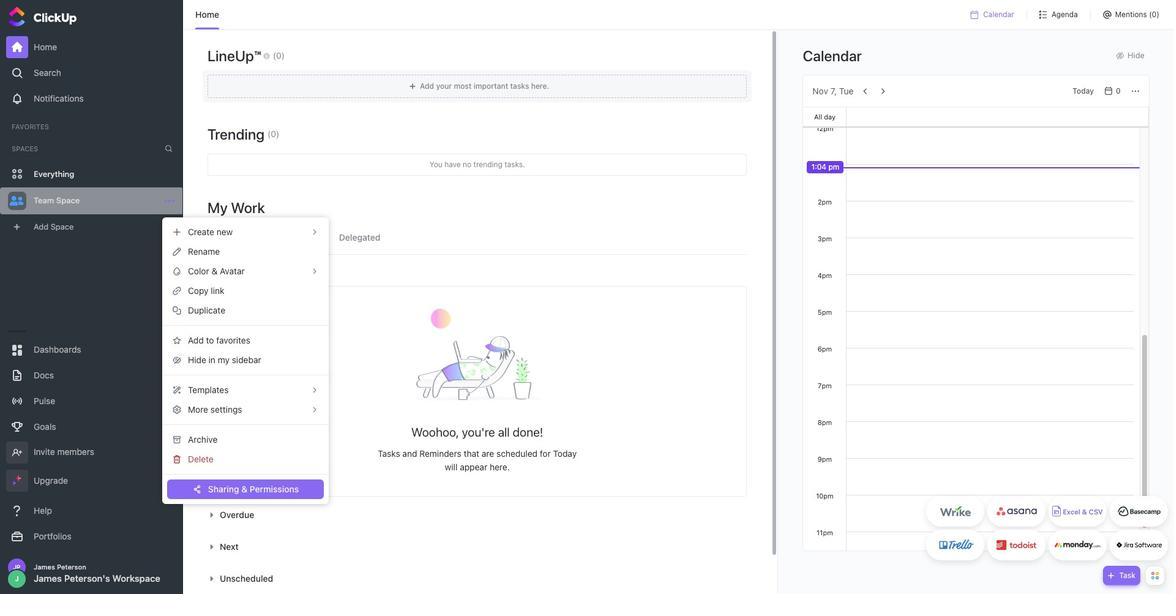 Task type: describe. For each thing, give the bounding box(es) containing it.
all
[[498, 425, 510, 439]]

& for csv
[[1083, 508, 1088, 516]]

favorites
[[216, 335, 250, 345]]

more settings button
[[167, 400, 324, 420]]

scheduled
[[497, 448, 538, 458]]

team space
[[34, 195, 80, 205]]

rename
[[188, 246, 220, 257]]

hide for hide in my sidebar
[[188, 355, 206, 365]]

10pm
[[816, 492, 834, 500]]

color
[[188, 266, 209, 276]]

add for add to favorites
[[188, 335, 204, 345]]

favorites button
[[12, 122, 49, 130]]

sharing
[[208, 484, 239, 494]]

& for permissions
[[241, 484, 248, 494]]

& for avatar
[[212, 266, 218, 276]]

you're
[[462, 425, 495, 439]]

sharing & permissions link
[[167, 480, 324, 499]]

1 vertical spatial today
[[220, 267, 244, 277]]

today button
[[1068, 84, 1099, 98]]

templates button
[[167, 380, 324, 400]]

11pm
[[817, 529, 833, 536]]

invite members
[[34, 446, 94, 457]]

5pm
[[818, 308, 832, 316]]

delete link
[[167, 450, 324, 469]]

avatar
[[220, 266, 245, 276]]

today inside tasks and reminders that are scheduled for today will appear here.
[[553, 448, 577, 458]]

work
[[231, 199, 265, 216]]

everything link
[[0, 160, 183, 187]]

for
[[540, 448, 551, 458]]

8pm
[[818, 418, 832, 426]]

favorites
[[12, 122, 49, 130]]

that
[[464, 448, 480, 458]]

link
[[211, 285, 224, 296]]

all day
[[814, 112, 836, 120]]

space for team space
[[56, 195, 80, 205]]

duplicate link
[[167, 301, 324, 320]]

task
[[1120, 571, 1136, 580]]

0 horizontal spatial calendar
[[803, 47, 862, 64]]

tasks.
[[505, 160, 525, 169]]

3pm
[[818, 235, 832, 243]]

tasks and reminders that are scheduled for today will appear here.
[[378, 448, 577, 472]]

more settings
[[188, 404, 242, 415]]

add for add space
[[34, 221, 48, 231]]

duplicate
[[188, 305, 225, 315]]

permissions
[[250, 484, 299, 494]]

hide for hide
[[1128, 50, 1145, 60]]

excel
[[1063, 508, 1081, 516]]

sidebar
[[232, 355, 261, 365]]

home
[[195, 9, 219, 20]]

color & avatar button
[[167, 262, 324, 281]]

csv
[[1089, 508, 1103, 516]]

create new button
[[167, 222, 324, 242]]

team
[[34, 195, 54, 205]]

day
[[824, 112, 836, 120]]

spaces link
[[0, 145, 38, 152]]

rename link
[[167, 242, 324, 262]]



Task type: locate. For each thing, give the bounding box(es) containing it.
(0) right lineup
[[273, 50, 285, 60]]

hide in my sidebar
[[188, 355, 261, 365]]

1 vertical spatial add
[[188, 335, 204, 345]]

2 horizontal spatial today
[[1073, 86, 1094, 95]]

woohoo,
[[412, 425, 459, 439]]

1 horizontal spatial calendar
[[984, 10, 1015, 19]]

tasks
[[378, 448, 400, 458]]

today inside button
[[1073, 86, 1094, 95]]

0 vertical spatial &
[[212, 266, 218, 276]]

space
[[56, 195, 80, 205], [51, 221, 74, 231]]

add to favorites link
[[167, 331, 324, 350]]

and
[[403, 448, 417, 458]]

my
[[218, 355, 230, 365]]

settings
[[211, 404, 242, 415]]

0 vertical spatial hide
[[1128, 50, 1145, 60]]

in
[[209, 355, 216, 365]]

no
[[463, 160, 472, 169]]

(0) right the trending
[[268, 129, 279, 139]]

copy
[[188, 285, 209, 296]]

to
[[206, 335, 214, 345]]

9pm
[[818, 455, 832, 463]]

0 horizontal spatial add
[[34, 221, 48, 231]]

0 vertical spatial (0)
[[273, 50, 285, 60]]

1 vertical spatial (0)
[[268, 129, 279, 139]]

1 vertical spatial &
[[241, 484, 248, 494]]

1 vertical spatial space
[[51, 221, 74, 231]]

0 vertical spatial add
[[34, 221, 48, 231]]

woohoo, you're all done! tab panel
[[201, 259, 754, 592]]

2pm
[[818, 198, 832, 206]]

copy link link
[[167, 281, 324, 301]]

done!
[[513, 425, 543, 439]]

more
[[188, 404, 208, 415]]

(0) inside trending (0)
[[268, 129, 279, 139]]

members
[[57, 446, 94, 457]]

create new
[[188, 227, 233, 237]]

add down "team"
[[34, 221, 48, 231]]

12pm
[[817, 124, 834, 132]]

trending
[[208, 126, 265, 143]]

hide in my sidebar link
[[167, 350, 324, 370]]

here.
[[490, 462, 510, 472]]

& left the csv at bottom
[[1083, 508, 1088, 516]]

trending
[[474, 160, 503, 169]]

4pm
[[818, 271, 832, 279]]

delete
[[188, 454, 214, 464]]

0 horizontal spatial &
[[212, 266, 218, 276]]

archive link
[[167, 430, 324, 450]]

today
[[1073, 86, 1094, 95], [220, 267, 244, 277], [553, 448, 577, 458]]

0 horizontal spatial hide
[[188, 355, 206, 365]]

templates
[[188, 385, 229, 395]]

hide
[[1128, 50, 1145, 60], [188, 355, 206, 365]]

woohoo, you're all done!
[[412, 425, 543, 439]]

all
[[814, 112, 823, 120]]

1 horizontal spatial add
[[188, 335, 204, 345]]

2 vertical spatial &
[[1083, 508, 1088, 516]]

my work
[[208, 199, 265, 216]]

0 horizontal spatial today
[[220, 267, 244, 277]]

reminders
[[420, 448, 462, 458]]

space down team space
[[51, 221, 74, 231]]

will
[[445, 462, 458, 472]]

2 horizontal spatial &
[[1083, 508, 1088, 516]]

0 vertical spatial calendar
[[984, 10, 1015, 19]]

add left to on the bottom of page
[[188, 335, 204, 345]]

& right color
[[212, 266, 218, 276]]

today button
[[208, 267, 247, 277]]

add to favorites
[[188, 335, 250, 345]]

1 vertical spatial calendar
[[803, 47, 862, 64]]

(0)
[[273, 50, 285, 60], [268, 129, 279, 139]]

1 horizontal spatial hide
[[1128, 50, 1145, 60]]

templates link
[[167, 380, 324, 400]]

space right "team"
[[56, 195, 80, 205]]

0 vertical spatial today
[[1073, 86, 1094, 95]]

& right sharing
[[241, 484, 248, 494]]

you have no trending tasks.
[[430, 160, 525, 169]]

7pm
[[818, 382, 832, 390]]

you
[[430, 160, 443, 169]]

team space link
[[34, 187, 162, 214]]

create new link
[[167, 222, 324, 242]]

more settings link
[[167, 400, 324, 420]]

my
[[208, 199, 228, 216]]

have
[[445, 160, 461, 169]]

user friends image
[[10, 195, 24, 206]]

6pm
[[818, 345, 832, 353]]

space for add space
[[51, 221, 74, 231]]

& inside dropdown button
[[212, 266, 218, 276]]

agenda
[[1052, 10, 1078, 19]]

1 vertical spatial hide
[[188, 355, 206, 365]]

1 horizontal spatial today
[[553, 448, 577, 458]]

appear
[[460, 462, 488, 472]]

new
[[217, 227, 233, 237]]

sharing & permissions
[[208, 484, 299, 494]]

add
[[34, 221, 48, 231], [188, 335, 204, 345]]

copy link
[[188, 285, 224, 296]]

excel & csv link
[[1049, 496, 1107, 527]]

0 vertical spatial space
[[56, 195, 80, 205]]

excel & csv
[[1063, 508, 1103, 516]]

color & avatar link
[[167, 262, 324, 281]]

everything
[[34, 169, 74, 179]]

invite
[[34, 446, 55, 457]]

&
[[212, 266, 218, 276], [241, 484, 248, 494], [1083, 508, 1088, 516]]

archive
[[188, 434, 218, 445]]

1 horizontal spatial &
[[241, 484, 248, 494]]

lineup
[[208, 47, 254, 64]]

create
[[188, 227, 214, 237]]

trending (0)
[[208, 126, 279, 143]]

upgrade
[[34, 475, 68, 486]]

add space
[[34, 221, 74, 231]]

2 vertical spatial today
[[553, 448, 577, 458]]

spaces
[[12, 145, 38, 152]]

are
[[482, 448, 494, 458]]

1pm
[[819, 161, 832, 169]]



Task type: vqa. For each thing, say whether or not it's contained in the screenshot.
Add Space
yes



